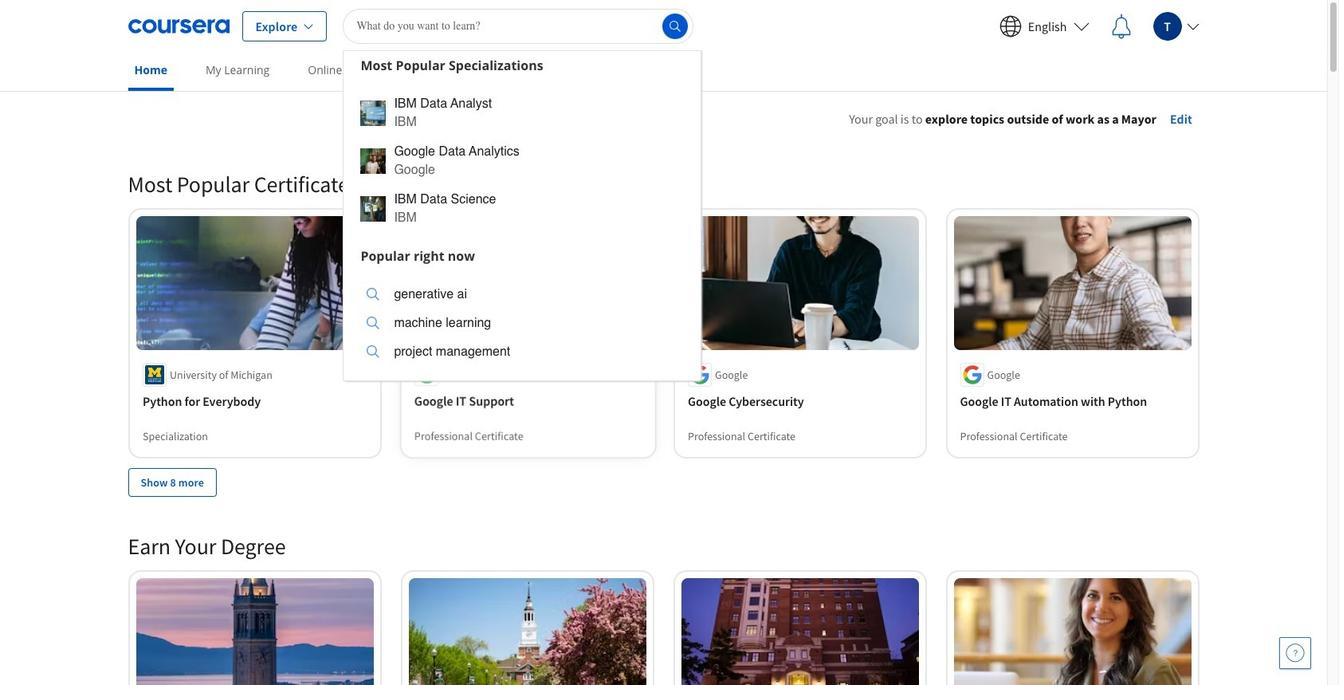 Task type: describe. For each thing, give the bounding box(es) containing it.
1 list box from the top
[[344, 79, 701, 241]]

What do you want to learn? text field
[[343, 8, 694, 43]]

autocomplete results list box
[[343, 50, 702, 381]]

earn your degree collection element
[[118, 506, 1210, 685]]



Task type: vqa. For each thing, say whether or not it's contained in the screenshot.
Help Center icon
yes



Task type: locate. For each thing, give the bounding box(es) containing it.
list box
[[344, 79, 701, 241], [344, 270, 701, 380]]

coursera image
[[128, 13, 229, 39]]

1 vertical spatial list box
[[344, 270, 701, 380]]

None search field
[[343, 8, 702, 381]]

help center image
[[1286, 644, 1306, 663]]

region
[[758, 132, 1277, 290]]

2 list box from the top
[[344, 270, 701, 380]]

suggestion image image
[[361, 100, 386, 126], [361, 148, 386, 174], [361, 196, 386, 222], [367, 288, 380, 301], [367, 317, 380, 329], [367, 345, 380, 358]]

0 vertical spatial list box
[[344, 79, 701, 241]]

most popular certificates collection element
[[118, 144, 1210, 522]]



